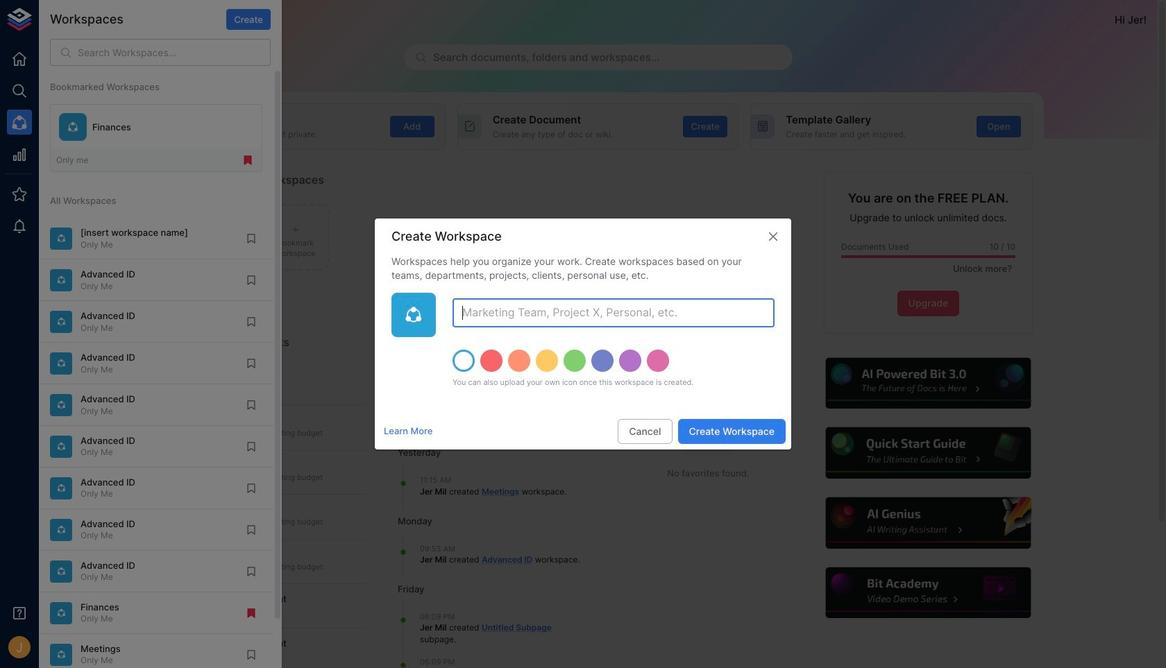 Task type: locate. For each thing, give the bounding box(es) containing it.
1 bookmark image from the top
[[245, 232, 258, 245]]

6 bookmark image from the top
[[245, 566, 258, 578]]

remove bookmark image
[[242, 154, 254, 167]]

3 bookmark image from the top
[[245, 357, 258, 370]]

bookmark image
[[245, 232, 258, 245], [245, 274, 258, 287], [245, 357, 258, 370], [245, 399, 258, 412], [245, 482, 258, 495], [245, 566, 258, 578]]

4 bookmark image from the top
[[245, 399, 258, 412]]

2 bookmark image from the top
[[245, 274, 258, 287]]

dialog
[[375, 219, 791, 450]]

remove bookmark image
[[245, 607, 258, 620]]

help image
[[824, 356, 1033, 411], [824, 426, 1033, 481], [824, 496, 1033, 551], [824, 566, 1033, 621]]

1 help image from the top
[[824, 356, 1033, 411]]

5 bookmark image from the top
[[245, 482, 258, 495]]

2 bookmark image from the top
[[245, 441, 258, 453]]

Marketing Team, Project X, Personal, etc. text field
[[453, 299, 775, 328]]

bookmark image
[[245, 316, 258, 328], [245, 441, 258, 453], [245, 524, 258, 536], [245, 649, 258, 661]]



Task type: describe. For each thing, give the bounding box(es) containing it.
3 bookmark image from the top
[[245, 524, 258, 536]]

4 bookmark image from the top
[[245, 649, 258, 661]]

4 help image from the top
[[824, 566, 1033, 621]]

3 help image from the top
[[824, 496, 1033, 551]]

Search Workspaces... text field
[[78, 39, 271, 66]]

2 help image from the top
[[824, 426, 1033, 481]]

1 bookmark image from the top
[[245, 316, 258, 328]]



Task type: vqa. For each thing, say whether or not it's contained in the screenshot.
'settings' image
no



